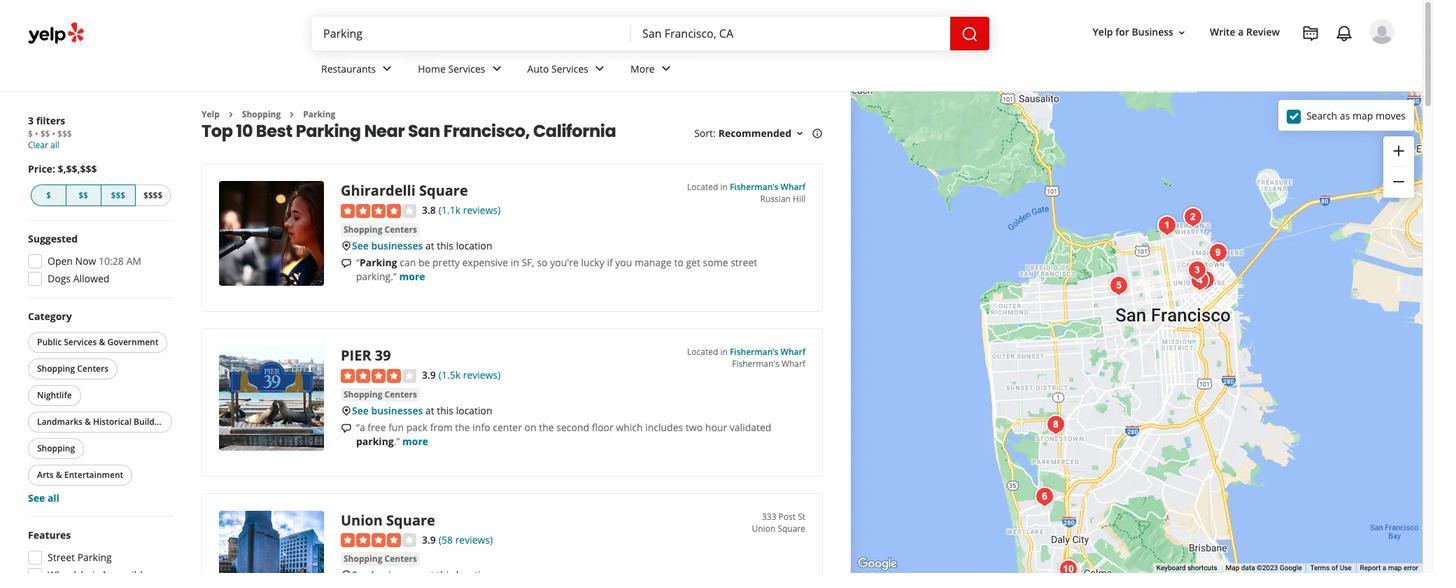 Task type: describe. For each thing, give the bounding box(es) containing it.
business
[[1132, 26, 1174, 39]]

some
[[703, 256, 728, 269]]

dogs allowed
[[48, 272, 109, 286]]

shopping inside button
[[37, 443, 75, 455]]

dogs
[[48, 272, 71, 286]]

auto
[[527, 62, 549, 75]]

recommended
[[718, 127, 791, 140]]

shopping up "a
[[344, 389, 382, 401]]

(58
[[439, 534, 453, 547]]

shopping centers link for ghirardelli
[[341, 223, 420, 237]]

see businesses link for 39
[[352, 404, 423, 418]]

in for square
[[720, 182, 728, 193]]

2 • from the left
[[52, 128, 55, 140]]

$$ button
[[66, 185, 101, 206]]

in inside "can be pretty expensive in sf, so you're lucky if you manage to get some street parking.""
[[511, 256, 519, 269]]

$$$ button
[[101, 185, 136, 206]]

©2023
[[1257, 565, 1278, 573]]

shopping down 3.8 star rating image
[[344, 224, 382, 236]]

services for auto
[[551, 62, 589, 75]]

street
[[731, 256, 757, 269]]

see businesses at this location for 39
[[352, 404, 492, 418]]

keyboard
[[1157, 565, 1186, 573]]

(58 reviews)
[[439, 534, 493, 547]]

see all button
[[28, 492, 59, 505]]

3.9 link for square
[[422, 532, 436, 548]]

free
[[368, 421, 386, 434]]

businesses for square
[[371, 239, 423, 253]]

located in fisherman's wharf fisherman's wharf
[[687, 346, 805, 370]]

group containing suggested
[[24, 232, 174, 290]]

see all
[[28, 492, 59, 505]]

1 • from the left
[[35, 128, 38, 140]]

at for square
[[425, 239, 434, 253]]

(1.1k reviews) link
[[439, 203, 501, 218]]

so
[[537, 256, 548, 269]]

google image
[[854, 556, 901, 574]]

to
[[674, 256, 684, 269]]

union inside 333 post st union square
[[752, 523, 776, 535]]

ghirardelli square image
[[219, 182, 324, 287]]

ghirardelli square link
[[341, 182, 468, 200]]

ghirardelli square image
[[1153, 212, 1181, 240]]

3.8
[[422, 204, 436, 217]]

square for union square
[[386, 511, 435, 530]]

ghirardelli square
[[341, 182, 468, 200]]

features
[[28, 529, 71, 542]]

map region
[[790, 0, 1433, 574]]

floor
[[592, 421, 613, 434]]

reviews) for pier 39
[[463, 369, 501, 382]]

data
[[1241, 565, 1255, 573]]

square for ghirardelli square
[[419, 182, 468, 200]]

more inside "a free fun pack from the info center on the second floor which includes two hour validated parking ." more
[[402, 435, 428, 448]]

zoom out image
[[1391, 174, 1407, 190]]

map data ©2023 google
[[1226, 565, 1302, 573]]

open now 10:28 am
[[48, 255, 141, 268]]

10:28
[[99, 255, 124, 268]]

of
[[1332, 565, 1338, 573]]

16 marker v2 image for ghirardelli
[[341, 241, 352, 252]]

16 marker v2 image for pier
[[341, 406, 352, 417]]

centers for union
[[385, 554, 417, 566]]

0 horizontal spatial union
[[341, 511, 383, 530]]

two
[[686, 421, 703, 434]]

keyboard shortcuts
[[1157, 565, 1217, 573]]

see businesses link for square
[[352, 239, 423, 253]]

(58 reviews) link
[[439, 532, 493, 548]]

$ inside $ button
[[46, 190, 51, 202]]

24 chevron down v2 image for more
[[658, 60, 674, 77]]

shopping up nightlife
[[37, 363, 75, 375]]

sf,
[[522, 256, 534, 269]]

pier 39 image
[[1179, 203, 1207, 231]]

16 info v2 image
[[812, 128, 823, 139]]

notifications image
[[1336, 25, 1353, 42]]

historical
[[93, 416, 132, 428]]

auto services
[[527, 62, 589, 75]]

map for error
[[1388, 565, 1402, 573]]

zoom in image
[[1391, 143, 1407, 159]]

yelp for business button
[[1087, 20, 1193, 45]]

be
[[418, 256, 430, 269]]

16 chevron down v2 image for yelp for business
[[1176, 27, 1188, 38]]

if
[[607, 256, 613, 269]]

restaurants link
[[310, 50, 407, 91]]

nightlife button
[[28, 386, 81, 407]]

parking
[[356, 435, 394, 448]]

street parking
[[48, 551, 112, 565]]

projects image
[[1302, 25, 1319, 42]]

on
[[525, 421, 536, 434]]

location for square
[[456, 239, 492, 253]]

$$$ inside 3 filters $ • $$ • $$$ clear all
[[57, 128, 72, 140]]

centers for pier
[[385, 389, 417, 401]]

error
[[1404, 565, 1419, 573]]

home
[[418, 62, 446, 75]]

st
[[798, 511, 805, 523]]

report
[[1360, 565, 1381, 573]]

you're
[[550, 256, 579, 269]]

union square link
[[341, 511, 435, 530]]

price: $,$$,$$$ group
[[28, 162, 174, 209]]

nolan p. image
[[1370, 19, 1395, 44]]

1 the from the left
[[455, 421, 470, 434]]

$$ inside $$ button
[[79, 190, 88, 202]]

keyboard shortcuts button
[[1157, 564, 1217, 574]]

street
[[48, 551, 75, 565]]

24 chevron down v2 image for restaurants
[[379, 60, 396, 77]]

24 chevron down v2 image for home services
[[488, 60, 505, 77]]

stonestown galleria image
[[1042, 411, 1070, 439]]

arts
[[37, 470, 54, 481]]

top
[[202, 120, 233, 143]]

auto services link
[[516, 50, 619, 91]]

located for pier 39
[[687, 346, 718, 358]]

francisco,
[[443, 120, 530, 143]]

filters
[[36, 114, 65, 127]]

reviews) for ghirardelli square
[[463, 204, 501, 217]]

shopping centers for ghirardelli
[[344, 224, 417, 236]]

ghirardelli
[[341, 182, 416, 200]]

now
[[75, 255, 96, 268]]

pretty
[[432, 256, 460, 269]]

16 chevron down v2 image for recommended
[[794, 128, 805, 139]]

fun
[[388, 421, 404, 434]]

shopping right top
[[242, 108, 281, 120]]

3.9 star rating image for union
[[341, 534, 416, 548]]

pier
[[341, 346, 371, 365]]

get
[[686, 256, 700, 269]]

0 vertical spatial more
[[399, 270, 425, 283]]

fisherman's wharf link for pier 39
[[730, 346, 805, 358]]

wharf for pier 39
[[781, 346, 805, 358]]

a for write
[[1238, 26, 1244, 39]]

san
[[408, 120, 440, 143]]

fisherman's for 39
[[730, 346, 778, 358]]

for
[[1116, 26, 1129, 39]]

user actions element
[[1082, 17, 1414, 104]]

in for 39
[[720, 346, 728, 358]]

sort:
[[694, 127, 716, 140]]

expensive
[[462, 256, 508, 269]]

landmarks & historical buildings
[[37, 416, 171, 428]]

"a free fun pack from the info center on the second floor which includes two hour validated parking ." more
[[356, 421, 771, 448]]

2 the from the left
[[539, 421, 554, 434]]

serramonte shopping center image
[[1054, 556, 1082, 574]]

allowed
[[73, 272, 109, 286]]

shopping centers link for union
[[341, 553, 420, 567]]

$$$$ button
[[136, 185, 171, 206]]

union square
[[341, 511, 435, 530]]

at for 39
[[425, 404, 434, 418]]

$,$$,$$$
[[58, 162, 97, 176]]

google
[[1280, 565, 1302, 573]]

union square image
[[219, 511, 324, 574]]

"
[[356, 256, 360, 269]]



Task type: locate. For each thing, give the bounding box(es) containing it.
0 horizontal spatial $
[[28, 128, 33, 140]]

pier 39
[[341, 346, 391, 365]]

embarcadero center image
[[1204, 239, 1232, 267]]

shopping centers for pier
[[344, 389, 417, 401]]

2 3.9 from the top
[[422, 534, 436, 547]]

2 see businesses at this location from the top
[[352, 404, 492, 418]]

2 24 chevron down v2 image from the left
[[488, 60, 505, 77]]

16 marker v2 image up 16 speech v2 image
[[341, 406, 352, 417]]

1 vertical spatial 3.9
[[422, 534, 436, 547]]

1 vertical spatial more link
[[402, 435, 428, 448]]

1 vertical spatial 3.9 link
[[422, 532, 436, 548]]

2 located from the top
[[687, 346, 718, 358]]

location up info
[[456, 404, 492, 418]]

shopping centers button for union
[[341, 553, 420, 567]]

map right as
[[1353, 109, 1373, 122]]

1 see businesses at this location from the top
[[352, 239, 492, 253]]

3.9 star rating image down union square link
[[341, 534, 416, 548]]

wharf for ghirardelli square
[[781, 182, 805, 193]]

this for ghirardelli square
[[437, 239, 453, 253]]

report a map error link
[[1360, 565, 1419, 573]]

reviews) inside the (1.5k reviews) link
[[463, 369, 501, 382]]

shopping centers button up nightlife
[[28, 359, 118, 380]]

0 vertical spatial $$$
[[57, 128, 72, 140]]

shopping centers link for pier
[[341, 388, 420, 402]]

open
[[48, 255, 73, 268]]

1 located from the top
[[687, 182, 718, 193]]

$$ inside 3 filters $ • $$ • $$$ clear all
[[40, 128, 50, 140]]

(1.5k reviews)
[[439, 369, 501, 382]]

businesses up fun
[[371, 404, 423, 418]]

1 vertical spatial fisherman's wharf link
[[730, 346, 805, 358]]

shopping centers down 3.8 star rating image
[[344, 224, 417, 236]]

16 marker v2 image
[[341, 241, 352, 252], [341, 406, 352, 417]]

24 chevron down v2 image inside more link
[[658, 60, 674, 77]]

use
[[1340, 565, 1352, 573]]

333 post st union square
[[752, 511, 805, 535]]

& for historical
[[85, 416, 91, 428]]

1 vertical spatial see
[[352, 404, 369, 418]]

map
[[1226, 565, 1240, 573]]

2 24 chevron down v2 image from the left
[[658, 60, 674, 77]]

1 horizontal spatial union
[[752, 523, 776, 535]]

clear
[[28, 139, 48, 151]]

3 shopping centers link from the top
[[341, 553, 420, 567]]

3.9 link
[[422, 367, 436, 383], [422, 532, 436, 548]]

(1.5k reviews) link
[[439, 367, 501, 383]]

0 vertical spatial this
[[437, 239, 453, 253]]

wharf inside the located in fisherman's wharf russian hill
[[781, 182, 805, 193]]

16 chevron right v2 image left parking link
[[286, 109, 298, 120]]

a for report
[[1383, 565, 1386, 573]]

0 horizontal spatial the
[[455, 421, 470, 434]]

shopping down landmarks at the bottom of the page
[[37, 443, 75, 455]]

1 vertical spatial a
[[1383, 565, 1386, 573]]

."
[[394, 435, 400, 448]]

pack
[[406, 421, 428, 434]]

1 fisherman's wharf link from the top
[[730, 182, 805, 193]]

map left error
[[1388, 565, 1402, 573]]

fisherman's for square
[[730, 182, 778, 193]]

services for home
[[448, 62, 485, 75]]

yelp inside button
[[1093, 26, 1113, 39]]

home services
[[418, 62, 485, 75]]

1 vertical spatial at
[[425, 404, 434, 418]]

None search field
[[312, 17, 992, 50]]

1 none field from the left
[[323, 26, 620, 41]]

services right public
[[64, 337, 97, 349]]

best
[[256, 120, 292, 143]]

yelp for yelp for business
[[1093, 26, 1113, 39]]

2 location from the top
[[456, 404, 492, 418]]

24 chevron down v2 image inside restaurants link
[[379, 60, 396, 77]]

reviews) for union square
[[455, 534, 493, 547]]

16 chevron right v2 image right yelp "link"
[[225, 109, 236, 120]]

2 see businesses link from the top
[[352, 404, 423, 418]]

map for moves
[[1353, 109, 1373, 122]]

0 vertical spatial see businesses link
[[352, 239, 423, 253]]

2 none field from the left
[[642, 26, 939, 41]]

2 16 marker v2 image from the top
[[341, 406, 352, 417]]

1 horizontal spatial none field
[[642, 26, 939, 41]]

16 chevron right v2 image for shopping
[[225, 109, 236, 120]]

2 3.9 link from the top
[[422, 532, 436, 548]]

333
[[762, 511, 776, 523]]

10
[[236, 120, 253, 143]]

16 chevron right v2 image for parking
[[286, 109, 298, 120]]

Near text field
[[642, 26, 939, 41]]

a right report
[[1383, 565, 1386, 573]]

hour
[[705, 421, 727, 434]]

24 chevron down v2 image right auto services
[[591, 60, 608, 77]]

0 horizontal spatial 24 chevron down v2 image
[[379, 60, 396, 77]]

3.9 for pier 39
[[422, 369, 436, 382]]

3.9 star rating image down 39
[[341, 369, 416, 383]]

" parking
[[356, 256, 397, 269]]

0 vertical spatial $
[[28, 128, 33, 140]]

& left 'historical'
[[85, 416, 91, 428]]

1 16 chevron right v2 image from the left
[[225, 109, 236, 120]]

0 vertical spatial at
[[425, 239, 434, 253]]

2 this from the top
[[437, 404, 453, 418]]

1 horizontal spatial $$$
[[111, 190, 125, 202]]

1 3.9 from the top
[[422, 369, 436, 382]]

at up be
[[425, 239, 434, 253]]

& left "government" on the left bottom of the page
[[99, 337, 105, 349]]

1 horizontal spatial the
[[539, 421, 554, 434]]

1 vertical spatial &
[[85, 416, 91, 428]]

fisherman's wharf link for ghirardelli square
[[730, 182, 805, 193]]

0 vertical spatial more link
[[399, 270, 425, 283]]

3.9 star rating image for pier
[[341, 369, 416, 383]]

3.9 link for 39
[[422, 367, 436, 383]]

a
[[1238, 26, 1244, 39], [1383, 565, 1386, 573]]

$$$ inside $$$ button
[[111, 190, 125, 202]]

3.8 star rating image
[[341, 204, 416, 218]]

centers up fun
[[385, 389, 417, 401]]

yelp for yelp "link"
[[202, 108, 220, 120]]

shopping centers button down 3.8 star rating image
[[341, 223, 420, 237]]

more link
[[619, 50, 686, 91]]

1 vertical spatial 16 marker v2 image
[[341, 406, 352, 417]]

16 chevron down v2 image inside yelp for business button
[[1176, 27, 1188, 38]]

0 horizontal spatial 16 chevron right v2 image
[[225, 109, 236, 120]]

government
[[107, 337, 158, 349]]

1 horizontal spatial 24 chevron down v2 image
[[658, 60, 674, 77]]

in left fisherman's
[[720, 346, 728, 358]]

more link down can
[[399, 270, 425, 283]]

services inside button
[[64, 337, 97, 349]]

3.9 for union square
[[422, 534, 436, 547]]

see down 'arts'
[[28, 492, 45, 505]]

public services & government
[[37, 337, 158, 349]]

see businesses link up fun
[[352, 404, 423, 418]]

16 chevron down v2 image inside recommended dropdown button
[[794, 128, 805, 139]]

all down 'arts'
[[48, 492, 59, 505]]

write
[[1210, 26, 1236, 39]]

0 horizontal spatial a
[[1238, 26, 1244, 39]]

all right the clear
[[50, 139, 59, 151]]

1 horizontal spatial a
[[1383, 565, 1386, 573]]

services right home
[[448, 62, 485, 75]]

located in fisherman's wharf russian hill
[[687, 182, 805, 205]]

more link
[[399, 270, 425, 283], [402, 435, 428, 448]]

1 this from the top
[[437, 239, 453, 253]]

reviews) right (1.5k
[[463, 369, 501, 382]]

1 vertical spatial in
[[511, 256, 519, 269]]

16 marker v2 image up 16 speech v2 icon
[[341, 241, 352, 252]]

2 horizontal spatial &
[[99, 337, 105, 349]]

shopping centers link
[[341, 223, 420, 237], [341, 388, 420, 402], [341, 553, 420, 567]]

0 vertical spatial $$
[[40, 128, 50, 140]]

see businesses at this location for square
[[352, 239, 492, 253]]

includes
[[645, 421, 683, 434]]

& right 'arts'
[[56, 470, 62, 481]]

24 chevron down v2 image
[[591, 60, 608, 77], [658, 60, 674, 77]]

see for ghirardelli
[[352, 239, 369, 253]]

0 vertical spatial yelp
[[1093, 26, 1113, 39]]

39
[[375, 346, 391, 365]]

entertainment
[[64, 470, 123, 481]]

located inside the located in fisherman's wharf russian hill
[[687, 182, 718, 193]]

0 vertical spatial 3.9 star rating image
[[341, 369, 416, 383]]

located left fisherman's
[[687, 346, 718, 358]]

1 vertical spatial map
[[1388, 565, 1402, 573]]

this up from
[[437, 404, 453, 418]]

3.9 link left (58
[[422, 532, 436, 548]]

reviews) right (58
[[455, 534, 493, 547]]

the right on
[[539, 421, 554, 434]]

0 vertical spatial location
[[456, 239, 492, 253]]

1 vertical spatial $$$
[[111, 190, 125, 202]]

0 vertical spatial businesses
[[371, 239, 423, 253]]

1 24 chevron down v2 image from the left
[[591, 60, 608, 77]]

0 vertical spatial see businesses at this location
[[352, 239, 492, 253]]

a inside "element"
[[1238, 26, 1244, 39]]

1 vertical spatial location
[[456, 404, 492, 418]]

more
[[631, 62, 655, 75]]

0 vertical spatial 16 chevron down v2 image
[[1176, 27, 1188, 38]]

2 businesses from the top
[[371, 404, 423, 418]]

16 chevron down v2 image left 16 info v2 image
[[794, 128, 805, 139]]

shopping centers for union
[[344, 554, 417, 566]]

1 vertical spatial reviews)
[[463, 369, 501, 382]]

16 speech v2 image
[[341, 258, 352, 269]]

24 chevron down v2 image for auto services
[[591, 60, 608, 77]]

3.9 star rating image
[[341, 369, 416, 383], [341, 534, 416, 548]]

more link for square
[[399, 270, 425, 283]]

3 filters $ • $$ • $$$ clear all
[[28, 114, 72, 151]]

1 vertical spatial more
[[402, 435, 428, 448]]

city center image
[[1105, 272, 1133, 300]]

1 horizontal spatial &
[[85, 416, 91, 428]]

info
[[473, 421, 490, 434]]

0 horizontal spatial 16 chevron down v2 image
[[794, 128, 805, 139]]

hill
[[793, 193, 805, 205]]

3.9
[[422, 369, 436, 382], [422, 534, 436, 547]]

group containing features
[[24, 529, 174, 574]]

see businesses link
[[352, 239, 423, 253], [352, 404, 423, 418]]

•
[[35, 128, 38, 140], [52, 128, 55, 140]]

1 vertical spatial see businesses at this location
[[352, 404, 492, 418]]

shopping centers link up 16 marker v2 icon
[[341, 553, 420, 567]]

search
[[1306, 109, 1337, 122]]

1 horizontal spatial map
[[1388, 565, 1402, 573]]

3.9 left (1.5k
[[422, 369, 436, 382]]

0 vertical spatial see
[[352, 239, 369, 253]]

shopping centers link down 3.8 star rating image
[[341, 223, 420, 237]]

0 vertical spatial reviews)
[[463, 204, 501, 217]]

this
[[437, 239, 453, 253], [437, 404, 453, 418]]

location up expensive
[[456, 239, 492, 253]]

in left sf,
[[511, 256, 519, 269]]

pier 39 link
[[341, 346, 391, 365]]

pier 39 image
[[219, 346, 324, 451]]

24 chevron down v2 image left auto
[[488, 60, 505, 77]]

at up from
[[425, 404, 434, 418]]

see up "
[[352, 239, 369, 253]]

group containing category
[[25, 310, 175, 506]]

0 horizontal spatial services
[[64, 337, 97, 349]]

shopping centers button up 16 marker v2 icon
[[341, 553, 420, 567]]

2 shopping centers link from the top
[[341, 388, 420, 402]]

2 horizontal spatial services
[[551, 62, 589, 75]]

services for public
[[64, 337, 97, 349]]

0 horizontal spatial &
[[56, 470, 62, 481]]

terms of use link
[[1310, 565, 1352, 573]]

this up pretty
[[437, 239, 453, 253]]

1 horizontal spatial $
[[46, 190, 51, 202]]

0 horizontal spatial none field
[[323, 26, 620, 41]]

3.9 left (58
[[422, 534, 436, 547]]

$ down 3
[[28, 128, 33, 140]]

2 vertical spatial in
[[720, 346, 728, 358]]

this for pier 39
[[437, 404, 453, 418]]

public
[[37, 337, 62, 349]]

1 vertical spatial $
[[46, 190, 51, 202]]

1 3.9 link from the top
[[422, 367, 436, 383]]

clear all link
[[28, 139, 59, 151]]

location for 39
[[456, 404, 492, 418]]

2 vertical spatial see
[[28, 492, 45, 505]]

union left the post
[[752, 523, 776, 535]]

1 shopping centers link from the top
[[341, 223, 420, 237]]

1 horizontal spatial 24 chevron down v2 image
[[488, 60, 505, 77]]

centers for ghirardelli
[[385, 224, 417, 236]]

$$
[[40, 128, 50, 140], [79, 190, 88, 202]]

24 chevron down v2 image right more
[[658, 60, 674, 77]]

0 vertical spatial fisherman's
[[730, 182, 778, 193]]

16 speech v2 image
[[341, 423, 352, 434]]

centers down public services & government button
[[77, 363, 109, 375]]

price:
[[28, 162, 55, 176]]

Find text field
[[323, 26, 620, 41]]

24 chevron down v2 image
[[379, 60, 396, 77], [488, 60, 505, 77]]

see businesses at this location up be
[[352, 239, 492, 253]]

metreon image
[[1191, 266, 1219, 294]]

3.9 link left (1.5k
[[422, 367, 436, 383]]

1 vertical spatial all
[[48, 492, 59, 505]]

1 location from the top
[[456, 239, 492, 253]]

see businesses at this location up 'pack'
[[352, 404, 492, 418]]

search as map moves
[[1306, 109, 1406, 122]]

2 vertical spatial shopping centers link
[[341, 553, 420, 567]]

reviews) inside (1.1k reviews) link
[[463, 204, 501, 217]]

1 at from the top
[[425, 239, 434, 253]]

nightlife
[[37, 390, 72, 402]]

1 horizontal spatial services
[[448, 62, 485, 75]]

1 vertical spatial located
[[687, 346, 718, 358]]

businesses for 39
[[371, 404, 423, 418]]

1 businesses from the top
[[371, 239, 423, 253]]

1 see businesses link from the top
[[352, 239, 423, 253]]

reviews) inside (58 reviews) link
[[455, 534, 493, 547]]

$$ down $,$$,$$$
[[79, 190, 88, 202]]

home services link
[[407, 50, 516, 91]]

in left the russian
[[720, 182, 728, 193]]

2 vertical spatial reviews)
[[455, 534, 493, 547]]

the left info
[[455, 421, 470, 434]]

1 vertical spatial 3.9 star rating image
[[341, 534, 416, 548]]

shopping
[[242, 108, 281, 120], [344, 224, 382, 236], [37, 363, 75, 375], [344, 389, 382, 401], [37, 443, 75, 455], [344, 554, 382, 566]]

second
[[557, 421, 589, 434]]

0 horizontal spatial yelp
[[202, 108, 220, 120]]

parking."
[[356, 270, 397, 283]]

located inside located in fisherman's wharf fisherman's wharf
[[687, 346, 718, 358]]

group
[[1384, 136, 1414, 198], [24, 232, 174, 290], [25, 310, 175, 506], [24, 529, 174, 574]]

in inside the located in fisherman's wharf russian hill
[[720, 182, 728, 193]]

0 vertical spatial 16 marker v2 image
[[341, 241, 352, 252]]

square inside 333 post st union square
[[778, 523, 805, 535]]

None field
[[323, 26, 620, 41], [642, 26, 939, 41]]

all inside 3 filters $ • $$ • $$$ clear all
[[50, 139, 59, 151]]

businesses up can
[[371, 239, 423, 253]]

1 vertical spatial $$
[[79, 190, 88, 202]]

see for pier
[[352, 404, 369, 418]]

0 vertical spatial a
[[1238, 26, 1244, 39]]

1 3.9 star rating image from the top
[[341, 369, 416, 383]]

0 vertical spatial map
[[1353, 109, 1373, 122]]

reviews) right (1.1k
[[463, 204, 501, 217]]

fisherman's wharf link
[[730, 182, 805, 193], [730, 346, 805, 358]]

1 fisherman's from the top
[[730, 182, 778, 193]]

the
[[455, 421, 470, 434], [539, 421, 554, 434]]

$$$ down the filters
[[57, 128, 72, 140]]

russian
[[760, 193, 791, 205]]

yelp left 10
[[202, 108, 220, 120]]

& for entertainment
[[56, 470, 62, 481]]

$ button
[[31, 185, 66, 206]]

16 chevron down v2 image right business
[[1176, 27, 1188, 38]]

can be pretty expensive in sf, so you're lucky if you manage to get some street parking."
[[356, 256, 757, 283]]

top 10 best parking near san francisco, california
[[202, 120, 616, 143]]

fisherman's inside the located in fisherman's wharf russian hill
[[730, 182, 778, 193]]

more link down 'pack'
[[402, 435, 428, 448]]

centers down 3.8 star rating image
[[385, 224, 417, 236]]

2 fisherman's wharf link from the top
[[730, 346, 805, 358]]

shopping centers button for pier
[[341, 388, 420, 402]]

2 16 chevron right v2 image from the left
[[286, 109, 298, 120]]

fisherman's
[[732, 358, 779, 370]]

1 16 marker v2 image from the top
[[341, 241, 352, 252]]

a right write
[[1238, 26, 1244, 39]]

lucky
[[581, 256, 604, 269]]

reviews)
[[463, 204, 501, 217], [463, 369, 501, 382], [455, 534, 493, 547]]

0 horizontal spatial 24 chevron down v2 image
[[591, 60, 608, 77]]

&
[[99, 337, 105, 349], [85, 416, 91, 428], [56, 470, 62, 481]]

0 vertical spatial 3.9
[[422, 369, 436, 382]]

you
[[615, 256, 632, 269]]

1 vertical spatial businesses
[[371, 404, 423, 418]]

24 chevron down v2 image inside home services link
[[488, 60, 505, 77]]

24 chevron down v2 image inside auto services link
[[591, 60, 608, 77]]

0 vertical spatial 3.9 link
[[422, 367, 436, 383]]

shopping centers button for ghirardelli
[[341, 223, 420, 237]]

shopping up 16 marker v2 icon
[[344, 554, 382, 566]]

0 vertical spatial all
[[50, 139, 59, 151]]

1 24 chevron down v2 image from the left
[[379, 60, 396, 77]]

1 horizontal spatial 16 chevron right v2 image
[[286, 109, 298, 120]]

westlake shopping center image
[[1030, 483, 1058, 511]]

2 fisherman's from the top
[[730, 346, 778, 358]]

see
[[352, 239, 369, 253], [352, 404, 369, 418], [28, 492, 45, 505]]

0 vertical spatial in
[[720, 182, 728, 193]]

16 marker v2 image
[[341, 571, 352, 574]]

see businesses link up " parking
[[352, 239, 423, 253]]

shopping centers link up free
[[341, 388, 420, 402]]

shopping centers
[[344, 224, 417, 236], [37, 363, 109, 375], [344, 389, 417, 401], [344, 554, 417, 566]]

$$$ right $$ button on the top left of page
[[111, 190, 125, 202]]

16 chevron down v2 image
[[1176, 27, 1188, 38], [794, 128, 805, 139]]

more down 'pack'
[[402, 435, 428, 448]]

0 horizontal spatial map
[[1353, 109, 1373, 122]]

suggested
[[28, 232, 78, 246]]

1 horizontal spatial 16 chevron down v2 image
[[1176, 27, 1188, 38]]

1 vertical spatial shopping centers link
[[341, 388, 420, 402]]

landmarks
[[37, 416, 82, 428]]

in inside located in fisherman's wharf fisherman's wharf
[[720, 346, 728, 358]]

0 vertical spatial shopping centers link
[[341, 223, 420, 237]]

2 vertical spatial &
[[56, 470, 62, 481]]

report a map error
[[1360, 565, 1419, 573]]

shopping centers up 16 marker v2 icon
[[344, 554, 417, 566]]

0 horizontal spatial $$$
[[57, 128, 72, 140]]

fisherman's inside located in fisherman's wharf fisherman's wharf
[[730, 346, 778, 358]]

1 horizontal spatial yelp
[[1093, 26, 1113, 39]]

business categories element
[[310, 50, 1395, 91]]

union up 16 marker v2 icon
[[341, 511, 383, 530]]

2 at from the top
[[425, 404, 434, 418]]

services right auto
[[551, 62, 589, 75]]

$$$
[[57, 128, 72, 140], [111, 190, 125, 202]]

1 vertical spatial this
[[437, 404, 453, 418]]

1 vertical spatial see businesses link
[[352, 404, 423, 418]]

see up "a
[[352, 404, 369, 418]]

westfield san francisco centre image
[[1186, 267, 1214, 295]]

located for ghirardelli square
[[687, 182, 718, 193]]

$$ down the filters
[[40, 128, 50, 140]]

0 vertical spatial &
[[99, 337, 105, 349]]

recommended button
[[718, 127, 805, 140]]

centers down union square
[[385, 554, 417, 566]]

24 chevron down v2 image right "restaurants"
[[379, 60, 396, 77]]

shortcuts
[[1188, 565, 1217, 573]]

1 vertical spatial 16 chevron down v2 image
[[794, 128, 805, 139]]

yelp left for
[[1093, 26, 1113, 39]]

post
[[779, 511, 796, 523]]

2 3.9 star rating image from the top
[[341, 534, 416, 548]]

$ down price:
[[46, 190, 51, 202]]

$$$$
[[143, 190, 163, 202]]

0 horizontal spatial $$
[[40, 128, 50, 140]]

1 horizontal spatial •
[[52, 128, 55, 140]]

$ inside 3 filters $ • $$ • $$$ clear all
[[28, 128, 33, 140]]

located down the sort:
[[687, 182, 718, 193]]

1 vertical spatial fisherman's
[[730, 346, 778, 358]]

category
[[28, 310, 72, 323]]

shopping centers up free
[[344, 389, 417, 401]]

0 vertical spatial fisherman's wharf link
[[730, 182, 805, 193]]

shopping centers button up free
[[341, 388, 420, 402]]

arts & entertainment
[[37, 470, 123, 481]]

16 chevron right v2 image
[[225, 109, 236, 120], [286, 109, 298, 120]]

search image
[[962, 26, 978, 42]]

0 horizontal spatial •
[[35, 128, 38, 140]]

shopping centers up nightlife
[[37, 363, 109, 375]]

none field near
[[642, 26, 939, 41]]

1 horizontal spatial $$
[[79, 190, 88, 202]]

more down can
[[399, 270, 425, 283]]

more link for 39
[[402, 435, 428, 448]]

0 vertical spatial located
[[687, 182, 718, 193]]

union
[[341, 511, 383, 530], [752, 523, 776, 535]]

1 vertical spatial yelp
[[202, 108, 220, 120]]

union square image
[[1183, 256, 1211, 284]]

none field find
[[323, 26, 620, 41]]



Task type: vqa. For each thing, say whether or not it's contained in the screenshot.
THE ONTRACK MOVING & STORAGE 'Icon'
no



